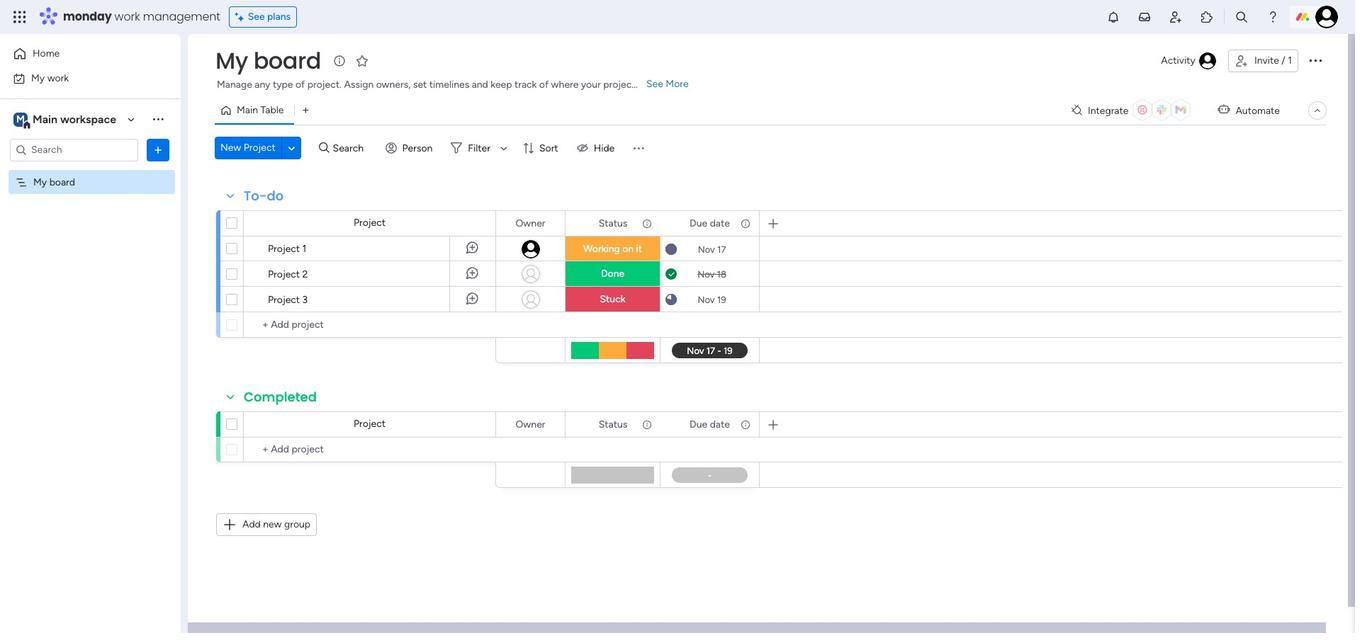 Task type: describe. For each thing, give the bounding box(es) containing it.
add to favorites image
[[355, 54, 369, 68]]

owner for second owner field from the bottom
[[516, 217, 545, 229]]

work for monday
[[114, 9, 140, 25]]

status for to-do
[[599, 217, 627, 229]]

apps image
[[1200, 10, 1214, 24]]

angle down image
[[288, 143, 295, 153]]

invite members image
[[1169, 10, 1183, 24]]

autopilot image
[[1218, 101, 1230, 119]]

my up manage
[[215, 45, 248, 77]]

main table button
[[215, 99, 294, 122]]

v2 done deadline image
[[665, 268, 677, 281]]

notifications image
[[1106, 10, 1120, 24]]

my work button
[[9, 67, 152, 90]]

my board list box
[[0, 167, 181, 386]]

1 vertical spatial 1
[[302, 243, 306, 255]]

stands.
[[638, 79, 669, 91]]

0 vertical spatial board
[[253, 45, 321, 77]]

integrate
[[1088, 105, 1129, 117]]

board inside list box
[[49, 176, 75, 188]]

new project button
[[215, 137, 281, 159]]

home button
[[9, 43, 152, 65]]

2 due from the top
[[690, 418, 707, 431]]

to-do
[[244, 187, 284, 205]]

1 + add project text field from the top
[[251, 317, 489, 334]]

1 date from the top
[[710, 217, 730, 229]]

2
[[302, 269, 308, 281]]

project 2
[[268, 269, 308, 281]]

workspace options image
[[151, 112, 165, 126]]

column information image for to-do
[[641, 218, 653, 229]]

Search field
[[329, 138, 372, 158]]

see more
[[646, 78, 689, 90]]

3 nov from the top
[[698, 294, 715, 305]]

see for see plans
[[248, 11, 265, 23]]

person
[[402, 142, 433, 154]]

2 owner field from the top
[[512, 417, 549, 433]]

set
[[413, 79, 427, 91]]

see more link
[[645, 77, 690, 91]]

Search in workspace field
[[30, 142, 118, 158]]

invite
[[1254, 55, 1279, 67]]

2 of from the left
[[539, 79, 549, 91]]

monday
[[63, 9, 112, 25]]

table
[[260, 104, 284, 116]]

track
[[514, 79, 537, 91]]

workspace selection element
[[13, 111, 118, 129]]

1 inside button
[[1288, 55, 1292, 67]]

any
[[255, 79, 270, 91]]

0 vertical spatial options image
[[1307, 52, 1324, 69]]

select product image
[[13, 10, 27, 24]]

workspace image
[[13, 112, 28, 127]]

dapulse integrations image
[[1071, 105, 1082, 116]]

v2 search image
[[319, 140, 329, 156]]

1 due from the top
[[690, 217, 707, 229]]

3
[[302, 294, 308, 306]]

inbox image
[[1137, 10, 1152, 24]]

new
[[263, 519, 282, 531]]

stuck
[[600, 293, 625, 305]]

nov for 2
[[697, 269, 715, 280]]

group
[[284, 519, 310, 531]]

project inside button
[[244, 142, 276, 154]]

main table
[[237, 104, 284, 116]]

your
[[581, 79, 601, 91]]

on
[[622, 243, 634, 255]]

project 1
[[268, 243, 306, 255]]

do
[[267, 187, 284, 205]]

activity button
[[1155, 50, 1222, 72]]

2 + add project text field from the top
[[251, 442, 489, 459]]

owner for 1st owner field from the bottom
[[516, 418, 545, 431]]

arrow down image
[[495, 140, 512, 157]]

sort
[[539, 142, 558, 154]]

due date for second due date field from the bottom of the page
[[690, 217, 730, 229]]

19
[[717, 294, 726, 305]]

show board description image
[[331, 54, 348, 68]]

assign
[[344, 79, 374, 91]]

17
[[717, 244, 726, 255]]

2 date from the top
[[710, 418, 730, 431]]



Task type: vqa. For each thing, say whether or not it's contained in the screenshot.
MANAGE
yes



Task type: locate. For each thing, give the bounding box(es) containing it.
0 vertical spatial status field
[[595, 216, 631, 231]]

sort button
[[517, 137, 567, 159]]

main inside 'workspace selection' element
[[33, 112, 57, 126]]

To-do field
[[240, 187, 287, 206]]

Due date field
[[686, 216, 733, 231], [686, 417, 733, 433]]

option
[[0, 169, 181, 172]]

0 vertical spatial see
[[248, 11, 265, 23]]

main for main workspace
[[33, 112, 57, 126]]

help image
[[1266, 10, 1280, 24]]

jacob simon image
[[1315, 6, 1338, 28]]

project 3
[[268, 294, 308, 306]]

/
[[1282, 55, 1285, 67]]

activity
[[1161, 55, 1196, 67]]

filter button
[[445, 137, 512, 159]]

1 horizontal spatial board
[[253, 45, 321, 77]]

My board field
[[212, 45, 325, 77]]

nov left '19' at the top right
[[698, 294, 715, 305]]

my
[[215, 45, 248, 77], [31, 72, 45, 84], [33, 176, 47, 188]]

my down home
[[31, 72, 45, 84]]

of
[[295, 79, 305, 91], [539, 79, 549, 91]]

1 status from the top
[[599, 217, 627, 229]]

add
[[242, 519, 261, 531]]

0 vertical spatial my board
[[215, 45, 321, 77]]

0 horizontal spatial 1
[[302, 243, 306, 255]]

0 vertical spatial due date
[[690, 217, 730, 229]]

project
[[603, 79, 635, 91]]

0 horizontal spatial my board
[[33, 176, 75, 188]]

column information image for completed
[[641, 419, 653, 431]]

0 horizontal spatial see
[[248, 11, 265, 23]]

1 due date field from the top
[[686, 216, 733, 231]]

see plans
[[248, 11, 291, 23]]

invite / 1 button
[[1228, 50, 1298, 72]]

1 vertical spatial date
[[710, 418, 730, 431]]

main for main table
[[237, 104, 258, 116]]

manage any type of project. assign owners, set timelines and keep track of where your project stands.
[[217, 79, 669, 91]]

2 due date from the top
[[690, 418, 730, 431]]

0 vertical spatial work
[[114, 9, 140, 25]]

1 owner field from the top
[[512, 216, 549, 231]]

more
[[666, 78, 689, 90]]

search everything image
[[1235, 10, 1249, 24]]

my down search in workspace field
[[33, 176, 47, 188]]

1 vertical spatial work
[[47, 72, 69, 84]]

nov 19
[[698, 294, 726, 305]]

0 horizontal spatial options image
[[151, 143, 165, 157]]

hide button
[[571, 137, 623, 159]]

new
[[220, 142, 241, 154]]

my board up any
[[215, 45, 321, 77]]

type
[[273, 79, 293, 91]]

hide
[[594, 142, 615, 154]]

options image
[[1307, 52, 1324, 69], [151, 143, 165, 157]]

Owner field
[[512, 216, 549, 231], [512, 417, 549, 433]]

nov for 1
[[698, 244, 715, 255]]

board
[[253, 45, 321, 77], [49, 176, 75, 188]]

1 vertical spatial owner
[[516, 418, 545, 431]]

1 horizontal spatial options image
[[1307, 52, 1324, 69]]

workspace
[[60, 112, 116, 126]]

see inside button
[[248, 11, 265, 23]]

working
[[583, 243, 620, 255]]

timelines
[[429, 79, 469, 91]]

1 vertical spatial owner field
[[512, 417, 549, 433]]

Completed field
[[240, 388, 320, 407]]

0 vertical spatial status
[[599, 217, 627, 229]]

see
[[248, 11, 265, 23], [646, 78, 663, 90]]

manage
[[217, 79, 252, 91]]

1 horizontal spatial 1
[[1288, 55, 1292, 67]]

0 horizontal spatial of
[[295, 79, 305, 91]]

0 vertical spatial due date field
[[686, 216, 733, 231]]

plans
[[267, 11, 291, 23]]

home
[[33, 47, 60, 60]]

working on it
[[583, 243, 642, 255]]

due
[[690, 217, 707, 229], [690, 418, 707, 431]]

project.
[[307, 79, 342, 91]]

to-
[[244, 187, 267, 205]]

nov 17
[[698, 244, 726, 255]]

work inside button
[[47, 72, 69, 84]]

my inside list box
[[33, 176, 47, 188]]

due date for 1st due date field from the bottom
[[690, 418, 730, 431]]

status field for to-do
[[595, 216, 631, 231]]

my inside button
[[31, 72, 45, 84]]

1 vertical spatial options image
[[151, 143, 165, 157]]

see left more
[[646, 78, 663, 90]]

status field for completed
[[595, 417, 631, 433]]

1 horizontal spatial my board
[[215, 45, 321, 77]]

2 status field from the top
[[595, 417, 631, 433]]

management
[[143, 9, 220, 25]]

options image down the workspace options icon
[[151, 143, 165, 157]]

work right monday
[[114, 9, 140, 25]]

1 horizontal spatial of
[[539, 79, 549, 91]]

see for see more
[[646, 78, 663, 90]]

nov left 17
[[698, 244, 715, 255]]

1 horizontal spatial work
[[114, 9, 140, 25]]

1 owner from the top
[[516, 217, 545, 229]]

0 vertical spatial + add project text field
[[251, 317, 489, 334]]

work
[[114, 9, 140, 25], [47, 72, 69, 84]]

0 vertical spatial 1
[[1288, 55, 1292, 67]]

of right track on the top left of page
[[539, 79, 549, 91]]

work down home
[[47, 72, 69, 84]]

of right type
[[295, 79, 305, 91]]

0 vertical spatial owner
[[516, 217, 545, 229]]

1
[[1288, 55, 1292, 67], [302, 243, 306, 255]]

1 vertical spatial due date
[[690, 418, 730, 431]]

1 of from the left
[[295, 79, 305, 91]]

1 horizontal spatial see
[[646, 78, 663, 90]]

project
[[244, 142, 276, 154], [354, 217, 386, 229], [268, 243, 300, 255], [268, 269, 300, 281], [268, 294, 300, 306], [354, 418, 386, 430]]

1 vertical spatial due
[[690, 418, 707, 431]]

m
[[16, 113, 25, 125]]

options image right /
[[1307, 52, 1324, 69]]

collapse board header image
[[1312, 105, 1323, 116]]

column information image
[[641, 218, 653, 229], [641, 419, 653, 431], [740, 419, 751, 431]]

2 nov from the top
[[697, 269, 715, 280]]

person button
[[380, 137, 441, 159]]

1 nov from the top
[[698, 244, 715, 255]]

see left plans
[[248, 11, 265, 23]]

status
[[599, 217, 627, 229], [599, 418, 627, 431]]

date
[[710, 217, 730, 229], [710, 418, 730, 431]]

2 status from the top
[[599, 418, 627, 431]]

0 vertical spatial due
[[690, 217, 707, 229]]

1 status field from the top
[[595, 216, 631, 231]]

keep
[[491, 79, 512, 91]]

2 vertical spatial nov
[[698, 294, 715, 305]]

my board down search in workspace field
[[33, 176, 75, 188]]

0 horizontal spatial main
[[33, 112, 57, 126]]

status for completed
[[599, 418, 627, 431]]

1 vertical spatial my board
[[33, 176, 75, 188]]

monday work management
[[63, 9, 220, 25]]

column information image
[[740, 218, 751, 229]]

add new group button
[[216, 514, 317, 536]]

nov
[[698, 244, 715, 255], [697, 269, 715, 280], [698, 294, 715, 305]]

1 vertical spatial status
[[599, 418, 627, 431]]

1 up 2 at the left of the page
[[302, 243, 306, 255]]

due date
[[690, 217, 730, 229], [690, 418, 730, 431]]

nov left 18
[[697, 269, 715, 280]]

work for my
[[47, 72, 69, 84]]

my board inside list box
[[33, 176, 75, 188]]

0 horizontal spatial work
[[47, 72, 69, 84]]

1 vertical spatial see
[[646, 78, 663, 90]]

automate
[[1236, 105, 1280, 117]]

18
[[717, 269, 726, 280]]

my work
[[31, 72, 69, 84]]

1 vertical spatial due date field
[[686, 417, 733, 433]]

completed
[[244, 388, 317, 406]]

where
[[551, 79, 579, 91]]

and
[[472, 79, 488, 91]]

add view image
[[303, 105, 309, 116]]

1 vertical spatial status field
[[595, 417, 631, 433]]

main
[[237, 104, 258, 116], [33, 112, 57, 126]]

0 vertical spatial nov
[[698, 244, 715, 255]]

0 vertical spatial owner field
[[512, 216, 549, 231]]

my board
[[215, 45, 321, 77], [33, 176, 75, 188]]

1 vertical spatial + add project text field
[[251, 442, 489, 459]]

main left table
[[237, 104, 258, 116]]

1 right /
[[1288, 55, 1292, 67]]

done
[[601, 268, 624, 280]]

2 owner from the top
[[516, 418, 545, 431]]

board up type
[[253, 45, 321, 77]]

main right workspace image
[[33, 112, 57, 126]]

nov 18
[[697, 269, 726, 280]]

filter
[[468, 142, 490, 154]]

1 due date from the top
[[690, 217, 730, 229]]

1 horizontal spatial main
[[237, 104, 258, 116]]

board down search in workspace field
[[49, 176, 75, 188]]

owners,
[[376, 79, 411, 91]]

menu image
[[632, 141, 646, 155]]

new project
[[220, 142, 276, 154]]

add new group
[[242, 519, 310, 531]]

Status field
[[595, 216, 631, 231], [595, 417, 631, 433]]

it
[[636, 243, 642, 255]]

+ Add project text field
[[251, 317, 489, 334], [251, 442, 489, 459]]

see plans button
[[229, 6, 297, 28]]

1 vertical spatial board
[[49, 176, 75, 188]]

invite / 1
[[1254, 55, 1292, 67]]

main inside main table button
[[237, 104, 258, 116]]

1 vertical spatial nov
[[697, 269, 715, 280]]

main workspace
[[33, 112, 116, 126]]

owner
[[516, 217, 545, 229], [516, 418, 545, 431]]

0 horizontal spatial board
[[49, 176, 75, 188]]

0 vertical spatial date
[[710, 217, 730, 229]]

2 due date field from the top
[[686, 417, 733, 433]]



